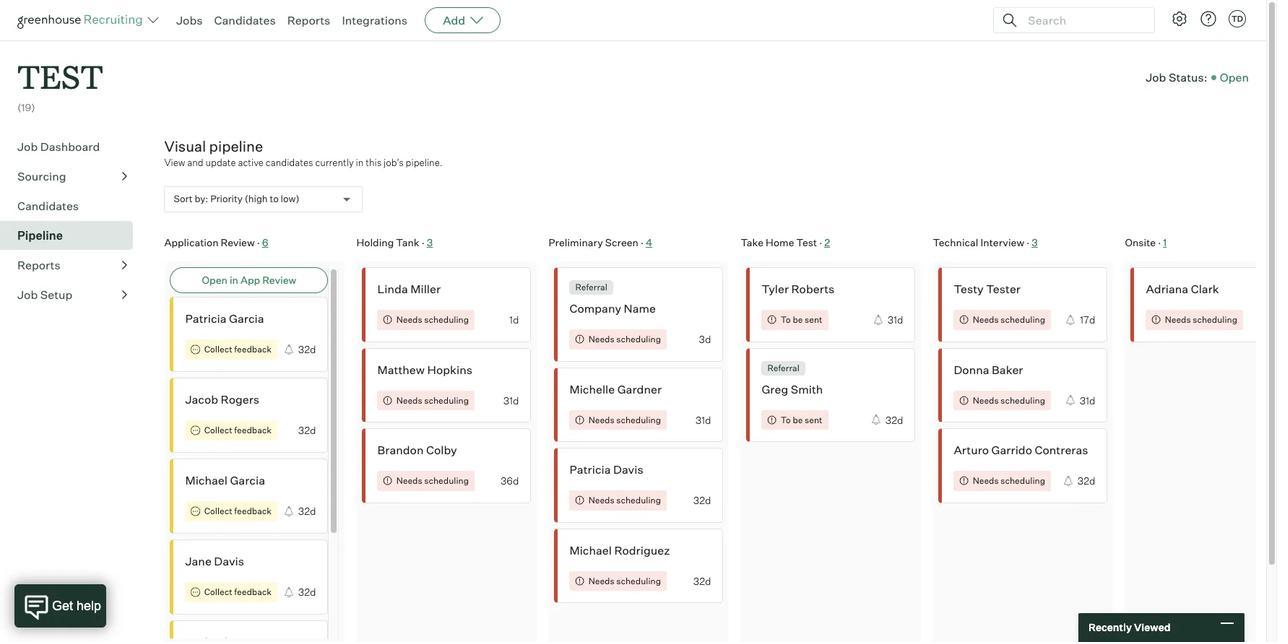 Task type: vqa. For each thing, say whether or not it's contained in the screenshot.
date
no



Task type: describe. For each thing, give the bounding box(es) containing it.
needs scheduling for adriana clark
[[1165, 314, 1238, 325]]

to be sent for 32d
[[781, 415, 823, 425]]

job status:
[[1146, 70, 1208, 84]]

setup
[[40, 287, 73, 302]]

(high
[[245, 193, 268, 204]]

currently
[[315, 157, 354, 168]]

to for 31d
[[781, 314, 791, 325]]

greenhouse recruiting image
[[17, 12, 147, 29]]

pipeline.
[[406, 157, 443, 168]]

sent for 31d
[[805, 314, 823, 325]]

collect for jane
[[204, 587, 232, 598]]

needs scheduling for michael rodriguez
[[589, 576, 661, 586]]

1 horizontal spatial review
[[262, 274, 296, 286]]

integrations
[[342, 13, 408, 27]]

needs for testy tester
[[973, 314, 999, 325]]

tank
[[396, 236, 420, 248]]

be for 32d
[[793, 415, 803, 425]]

0 horizontal spatial candidates
[[17, 198, 79, 213]]

job's
[[384, 157, 404, 168]]

hopkins
[[427, 362, 473, 377]]

scheduling for arturo garrido contreras
[[1001, 476, 1046, 486]]

jobs
[[176, 13, 203, 27]]

needs for patricia davis
[[589, 495, 615, 506]]

3 for tester
[[1032, 236, 1038, 248]]

preliminary screen · 4
[[549, 236, 653, 248]]

1d
[[510, 314, 519, 326]]

tyler roberts
[[762, 282, 835, 296]]

job dashboard
[[17, 139, 100, 154]]

scheduling down name
[[617, 334, 661, 345]]

pipeline
[[209, 137, 263, 155]]

company
[[570, 301, 621, 316]]

michelle
[[570, 382, 615, 396]]

holding tank · 3
[[357, 236, 433, 248]]

job for job dashboard
[[17, 139, 38, 154]]

needs scheduling for michelle gardner
[[589, 415, 661, 425]]

jobs link
[[176, 13, 203, 27]]

viewed
[[1134, 622, 1171, 634]]

sort by: priority (high to low)
[[174, 193, 300, 204]]

recently viewed
[[1089, 622, 1171, 634]]

matthew
[[377, 362, 425, 377]]

status:
[[1169, 70, 1208, 84]]

priority
[[210, 193, 243, 204]]

· for michelle
[[641, 236, 644, 248]]

4
[[646, 236, 653, 248]]

baker
[[992, 362, 1024, 377]]

garrido
[[992, 443, 1033, 458]]

active
[[238, 157, 264, 168]]

take
[[741, 236, 764, 248]]

collect feedback for michael
[[204, 506, 272, 517]]

application review · 6
[[164, 236, 268, 248]]

home
[[766, 236, 794, 248]]

patricia davis
[[570, 463, 644, 477]]

open for open in app review
[[202, 274, 228, 286]]

needs for adriana clark
[[1165, 314, 1191, 325]]

linda miller
[[377, 282, 441, 296]]

job setup
[[17, 287, 73, 302]]

· for matthew
[[422, 236, 425, 248]]

screen
[[605, 236, 639, 248]]

michael garcia
[[185, 473, 265, 488]]

brandon colby
[[377, 443, 457, 458]]

4 · from the left
[[820, 236, 822, 248]]

technical
[[933, 236, 979, 248]]

open for open
[[1220, 70, 1249, 84]]

patricia garcia
[[185, 312, 264, 326]]

(19)
[[17, 101, 35, 114]]

open in app review
[[202, 274, 296, 286]]

needs for michelle gardner
[[589, 415, 615, 425]]

add button
[[425, 7, 501, 33]]

roberts
[[792, 282, 835, 296]]

matthew hopkins
[[377, 362, 473, 377]]

jacob
[[185, 392, 218, 407]]

company name
[[570, 301, 656, 316]]

collect feedback for patricia
[[204, 344, 272, 355]]

miller
[[411, 282, 441, 296]]

tyler
[[762, 282, 789, 296]]

greg smith
[[762, 382, 823, 396]]

take home test · 2
[[741, 236, 830, 248]]

test
[[797, 236, 817, 248]]

collect feedback for jacob
[[204, 425, 272, 436]]

patricia for patricia garcia
[[185, 312, 227, 326]]

to be sent for 31d
[[781, 314, 823, 325]]

needs for donna baker
[[973, 395, 999, 406]]

· for patricia
[[257, 236, 260, 248]]

jane
[[185, 554, 212, 569]]

feedback for patricia garcia
[[234, 344, 272, 355]]

needs for matthew hopkins
[[396, 395, 422, 406]]

davis for jane davis
[[214, 554, 244, 569]]

· for donna
[[1027, 236, 1030, 248]]

td button
[[1226, 7, 1249, 30]]

job dashboard link
[[17, 138, 127, 155]]

scheduling for brandon colby
[[424, 476, 469, 486]]

collect for patricia
[[204, 344, 232, 355]]

michael rodriguez
[[570, 543, 670, 558]]

needs scheduling down company name
[[589, 334, 661, 345]]

scheduling for testy tester
[[1001, 314, 1046, 325]]

smith
[[791, 382, 823, 396]]

open in app review link
[[170, 267, 328, 293]]

tester
[[986, 282, 1021, 296]]

linda
[[377, 282, 408, 296]]

sort
[[174, 193, 193, 204]]

36d
[[501, 475, 519, 487]]

to for 32d
[[781, 415, 791, 425]]



Task type: locate. For each thing, give the bounding box(es) containing it.
0 vertical spatial michael
[[185, 473, 228, 488]]

0 vertical spatial job
[[1146, 70, 1167, 84]]

· left 1
[[1158, 236, 1161, 248]]

17d
[[1080, 314, 1096, 326]]

1 3 from the left
[[427, 236, 433, 248]]

· left 6
[[257, 236, 260, 248]]

needs down "matthew"
[[396, 395, 422, 406]]

0 horizontal spatial in
[[230, 274, 238, 286]]

collect down jane davis
[[204, 587, 232, 598]]

collect for michael
[[204, 506, 232, 517]]

reports left the integrations link
[[287, 13, 330, 27]]

scheduling for matthew hopkins
[[424, 395, 469, 406]]

test
[[17, 55, 103, 98]]

needs for arturo garrido contreras
[[973, 476, 999, 486]]

to
[[781, 314, 791, 325], [781, 415, 791, 425]]

3 · from the left
[[641, 236, 644, 248]]

6 · from the left
[[1158, 236, 1161, 248]]

preliminary
[[549, 236, 603, 248]]

collect feedback for jane
[[204, 587, 272, 598]]

review left 6
[[221, 236, 255, 248]]

0 vertical spatial garcia
[[229, 312, 264, 326]]

feedback down patricia garcia on the left
[[234, 344, 272, 355]]

1 vertical spatial to
[[781, 415, 791, 425]]

patricia
[[185, 312, 227, 326], [570, 463, 611, 477]]

review
[[221, 236, 255, 248], [262, 274, 296, 286]]

needs for brandon colby
[[396, 476, 422, 486]]

testy
[[954, 282, 984, 296]]

feedback for jane davis
[[234, 587, 272, 598]]

1 vertical spatial reports link
[[17, 256, 127, 274]]

referral up greg
[[768, 362, 800, 373]]

scheduling
[[424, 314, 469, 325], [1001, 314, 1046, 325], [1193, 314, 1238, 325], [617, 334, 661, 345], [424, 395, 469, 406], [1001, 395, 1046, 406], [617, 415, 661, 425], [424, 476, 469, 486], [1001, 476, 1046, 486], [617, 495, 661, 506], [617, 576, 661, 586]]

in
[[356, 157, 364, 168], [230, 274, 238, 286]]

scheduling for linda miller
[[424, 314, 469, 325]]

feedback down rogers
[[234, 425, 272, 436]]

needs scheduling for testy tester
[[973, 314, 1046, 325]]

1 vertical spatial in
[[230, 274, 238, 286]]

3d
[[699, 333, 711, 346]]

2 be from the top
[[793, 415, 803, 425]]

needs down michelle
[[589, 415, 615, 425]]

2 collect from the top
[[204, 425, 232, 436]]

sourcing link
[[17, 167, 127, 185]]

donna baker
[[954, 362, 1024, 377]]

collect feedback down patricia garcia on the left
[[204, 344, 272, 355]]

needs scheduling down the tester
[[973, 314, 1046, 325]]

collect for jacob
[[204, 425, 232, 436]]

in inside the visual pipeline view and update active candidates currently in this job's pipeline.
[[356, 157, 364, 168]]

3 collect from the top
[[204, 506, 232, 517]]

candidates
[[266, 157, 313, 168]]

needs scheduling for donna baker
[[973, 395, 1046, 406]]

0 vertical spatial in
[[356, 157, 364, 168]]

candidates link
[[214, 13, 276, 27], [17, 197, 127, 214]]

4 collect from the top
[[204, 587, 232, 598]]

0 vertical spatial review
[[221, 236, 255, 248]]

scheduling for michelle gardner
[[617, 415, 661, 425]]

1 horizontal spatial davis
[[613, 463, 644, 477]]

holding
[[357, 236, 394, 248]]

needs scheduling down 'michelle gardner'
[[589, 415, 661, 425]]

onsite
[[1125, 236, 1156, 248]]

open right status:
[[1220, 70, 1249, 84]]

2
[[825, 236, 830, 248]]

referral for greg
[[768, 362, 800, 373]]

needs down michael rodriguez
[[589, 576, 615, 586]]

visual pipeline view and update active candidates currently in this job's pipeline.
[[164, 137, 443, 168]]

candidates link right jobs
[[214, 13, 276, 27]]

3 collect feedback from the top
[[204, 506, 272, 517]]

greg
[[762, 382, 789, 396]]

patricia for patricia davis
[[570, 463, 611, 477]]

· left 2
[[820, 236, 822, 248]]

needs scheduling for matthew hopkins
[[396, 395, 469, 406]]

scheduling down colby
[[424, 476, 469, 486]]

1 collect feedback from the top
[[204, 344, 272, 355]]

visual
[[164, 137, 206, 155]]

gardner
[[618, 382, 662, 396]]

scheduling down the clark
[[1193, 314, 1238, 325]]

0 vertical spatial candidates link
[[214, 13, 276, 27]]

scheduling down the hopkins
[[424, 395, 469, 406]]

needs down arturo
[[973, 476, 999, 486]]

0 horizontal spatial open
[[202, 274, 228, 286]]

candidates link down sourcing link
[[17, 197, 127, 214]]

1 be from the top
[[793, 314, 803, 325]]

3 for miller
[[427, 236, 433, 248]]

technical interview · 3
[[933, 236, 1038, 248]]

garcia for michael garcia
[[230, 473, 265, 488]]

needs scheduling down the clark
[[1165, 314, 1238, 325]]

1 vertical spatial sent
[[805, 415, 823, 425]]

rodriguez
[[614, 543, 670, 558]]

to be sent down tyler roberts
[[781, 314, 823, 325]]

job left status:
[[1146, 70, 1167, 84]]

0 horizontal spatial 3
[[427, 236, 433, 248]]

1 horizontal spatial reports link
[[287, 13, 330, 27]]

2 to from the top
[[781, 415, 791, 425]]

in left app
[[230, 274, 238, 286]]

scheduling down miller
[[424, 314, 469, 325]]

to
[[270, 193, 279, 204]]

1 horizontal spatial open
[[1220, 70, 1249, 84]]

app
[[241, 274, 260, 286]]

to down greg smith on the right
[[781, 415, 791, 425]]

needs down adriana clark
[[1165, 314, 1191, 325]]

this
[[366, 157, 382, 168]]

application
[[164, 236, 219, 248]]

sent down roberts
[[805, 314, 823, 325]]

1 horizontal spatial 3
[[1032, 236, 1038, 248]]

needs scheduling down colby
[[396, 476, 469, 486]]

2 vertical spatial job
[[17, 287, 38, 302]]

scheduling for adriana clark
[[1193, 314, 1238, 325]]

integrations link
[[342, 13, 408, 27]]

needs scheduling down matthew hopkins
[[396, 395, 469, 406]]

1 vertical spatial candidates link
[[17, 197, 127, 214]]

0 vertical spatial sent
[[805, 314, 823, 325]]

1 vertical spatial job
[[17, 139, 38, 154]]

dashboard
[[40, 139, 100, 154]]

feedback
[[234, 344, 272, 355], [234, 425, 272, 436], [234, 506, 272, 517], [234, 587, 272, 598]]

needs scheduling down michael rodriguez
[[589, 576, 661, 586]]

0 vertical spatial davis
[[613, 463, 644, 477]]

32d
[[298, 344, 316, 356], [886, 414, 904, 426], [298, 424, 316, 437], [1078, 475, 1096, 487], [693, 494, 711, 507], [298, 505, 316, 518], [693, 575, 711, 587], [298, 586, 316, 599]]

0 vertical spatial to
[[781, 314, 791, 325]]

update
[[206, 157, 236, 168]]

0 vertical spatial candidates
[[214, 13, 276, 27]]

scheduling down "arturo garrido contreras"
[[1001, 476, 1046, 486]]

collect down michael garcia
[[204, 506, 232, 517]]

0 vertical spatial reports link
[[287, 13, 330, 27]]

needs scheduling for patricia davis
[[589, 495, 661, 506]]

1 to be sent from the top
[[781, 314, 823, 325]]

needs scheduling for brandon colby
[[396, 476, 469, 486]]

1 · from the left
[[257, 236, 260, 248]]

collect down patricia garcia on the left
[[204, 344, 232, 355]]

job for job status:
[[1146, 70, 1167, 84]]

needs for linda miller
[[396, 314, 422, 325]]

·
[[257, 236, 260, 248], [422, 236, 425, 248], [641, 236, 644, 248], [820, 236, 822, 248], [1027, 236, 1030, 248], [1158, 236, 1161, 248]]

recently
[[1089, 622, 1132, 634]]

2 feedback from the top
[[234, 425, 272, 436]]

scheduling for donna baker
[[1001, 395, 1046, 406]]

2 sent from the top
[[805, 415, 823, 425]]

adriana
[[1146, 282, 1189, 296]]

davis for patricia davis
[[613, 463, 644, 477]]

td button
[[1229, 10, 1246, 27]]

0 vertical spatial referral
[[575, 282, 608, 293]]

collect feedback down rogers
[[204, 425, 272, 436]]

garcia for patricia garcia
[[229, 312, 264, 326]]

0 horizontal spatial michael
[[185, 473, 228, 488]]

michael for michael rodriguez
[[570, 543, 612, 558]]

name
[[624, 301, 656, 316]]

feedback for jacob rogers
[[234, 425, 272, 436]]

sent for 32d
[[805, 415, 823, 425]]

reports link left the integrations link
[[287, 13, 330, 27]]

pipeline
[[17, 228, 63, 243]]

review right app
[[262, 274, 296, 286]]

to be sent down smith
[[781, 415, 823, 425]]

rogers
[[221, 392, 259, 407]]

referral up company
[[575, 282, 608, 293]]

to be sent
[[781, 314, 823, 325], [781, 415, 823, 425]]

0 horizontal spatial reports
[[17, 258, 61, 272]]

needs scheduling down garrido
[[973, 476, 1046, 486]]

candidates down sourcing
[[17, 198, 79, 213]]

low)
[[281, 193, 300, 204]]

needs scheduling down patricia davis
[[589, 495, 661, 506]]

to down tyler on the right of the page
[[781, 314, 791, 325]]

0 horizontal spatial candidates link
[[17, 197, 127, 214]]

2 3 from the left
[[1032, 236, 1038, 248]]

job left the setup
[[17, 287, 38, 302]]

job setup link
[[17, 286, 127, 303]]

be down greg smith on the right
[[793, 415, 803, 425]]

1 vertical spatial candidates
[[17, 198, 79, 213]]

1
[[1163, 236, 1167, 248]]

arturo garrido contreras
[[954, 443, 1089, 458]]

0 horizontal spatial referral
[[575, 282, 608, 293]]

1 vertical spatial to be sent
[[781, 415, 823, 425]]

job for job setup
[[17, 287, 38, 302]]

pipeline link
[[17, 227, 127, 244]]

6
[[262, 236, 268, 248]]

td
[[1232, 14, 1244, 24]]

1 horizontal spatial michael
[[570, 543, 612, 558]]

needs scheduling
[[396, 314, 469, 325], [973, 314, 1046, 325], [1165, 314, 1238, 325], [589, 334, 661, 345], [396, 395, 469, 406], [973, 395, 1046, 406], [589, 415, 661, 425], [396, 476, 469, 486], [973, 476, 1046, 486], [589, 495, 661, 506], [589, 576, 661, 586]]

michelle gardner
[[570, 382, 662, 396]]

needs down the donna baker
[[973, 395, 999, 406]]

referral for company
[[575, 282, 608, 293]]

configure image
[[1171, 10, 1189, 27]]

1 feedback from the top
[[234, 344, 272, 355]]

3 right tank at the left
[[427, 236, 433, 248]]

1 sent from the top
[[805, 314, 823, 325]]

feedback down jane davis
[[234, 587, 272, 598]]

1 vertical spatial davis
[[214, 554, 244, 569]]

reports down pipeline at the top of the page
[[17, 258, 61, 272]]

in left the this
[[356, 157, 364, 168]]

1 collect from the top
[[204, 344, 232, 355]]

0 horizontal spatial review
[[221, 236, 255, 248]]

add
[[443, 13, 465, 27]]

needs down patricia davis
[[589, 495, 615, 506]]

1 horizontal spatial in
[[356, 157, 364, 168]]

needs down testy tester
[[973, 314, 999, 325]]

job up sourcing
[[17, 139, 38, 154]]

scheduling for patricia davis
[[617, 495, 661, 506]]

scheduling down baker
[[1001, 395, 1046, 406]]

jacob rogers
[[185, 392, 259, 407]]

feedback down michael garcia
[[234, 506, 272, 517]]

· right tank at the left
[[422, 236, 425, 248]]

5 · from the left
[[1027, 236, 1030, 248]]

· right "interview"
[[1027, 236, 1030, 248]]

2 collect feedback from the top
[[204, 425, 272, 436]]

and
[[187, 157, 204, 168]]

scheduling down rodriguez
[[617, 576, 661, 586]]

0 horizontal spatial reports link
[[17, 256, 127, 274]]

scheduling down the tester
[[1001, 314, 1046, 325]]

candidates right jobs
[[214, 13, 276, 27]]

31d
[[888, 314, 904, 326], [503, 394, 519, 407], [1080, 394, 1096, 407], [696, 414, 711, 426]]

open left app
[[202, 274, 228, 286]]

1 to from the top
[[781, 314, 791, 325]]

collect down jacob rogers
[[204, 425, 232, 436]]

0 vertical spatial open
[[1220, 70, 1249, 84]]

1 vertical spatial be
[[793, 415, 803, 425]]

1 vertical spatial garcia
[[230, 473, 265, 488]]

1 vertical spatial patricia
[[570, 463, 611, 477]]

brandon
[[377, 443, 424, 458]]

colby
[[426, 443, 457, 458]]

sent
[[805, 314, 823, 325], [805, 415, 823, 425]]

4 feedback from the top
[[234, 587, 272, 598]]

3 feedback from the top
[[234, 506, 272, 517]]

0 horizontal spatial patricia
[[185, 312, 227, 326]]

needs scheduling for linda miller
[[396, 314, 469, 325]]

collect feedback down michael garcia
[[204, 506, 272, 517]]

1 horizontal spatial reports
[[287, 13, 330, 27]]

needs
[[396, 314, 422, 325], [973, 314, 999, 325], [1165, 314, 1191, 325], [589, 334, 615, 345], [396, 395, 422, 406], [973, 395, 999, 406], [589, 415, 615, 425], [396, 476, 422, 486], [973, 476, 999, 486], [589, 495, 615, 506], [589, 576, 615, 586]]

1 horizontal spatial referral
[[768, 362, 800, 373]]

be down tyler roberts
[[793, 314, 803, 325]]

1 horizontal spatial candidates
[[214, 13, 276, 27]]

reports
[[287, 13, 330, 27], [17, 258, 61, 272]]

1 vertical spatial referral
[[768, 362, 800, 373]]

sent down smith
[[805, 415, 823, 425]]

scheduling down gardner
[[617, 415, 661, 425]]

onsite · 1
[[1125, 236, 1167, 248]]

arturo
[[954, 443, 989, 458]]

needs scheduling for arturo garrido contreras
[[973, 476, 1046, 486]]

needs for michael rodriguez
[[589, 576, 615, 586]]

2 · from the left
[[422, 236, 425, 248]]

needs scheduling down miller
[[396, 314, 469, 325]]

3 right "interview"
[[1032, 236, 1038, 248]]

needs down linda miller
[[396, 314, 422, 325]]

2 to be sent from the top
[[781, 415, 823, 425]]

collect feedback down jane davis
[[204, 587, 272, 598]]

feedback for michael garcia
[[234, 506, 272, 517]]

0 vertical spatial reports
[[287, 13, 330, 27]]

needs down company
[[589, 334, 615, 345]]

1 vertical spatial michael
[[570, 543, 612, 558]]

jane davis
[[185, 554, 244, 569]]

reports link down pipeline link
[[17, 256, 127, 274]]

test (19)
[[17, 55, 103, 114]]

by:
[[195, 193, 208, 204]]

0 vertical spatial be
[[793, 314, 803, 325]]

michael for michael garcia
[[185, 473, 228, 488]]

scheduling for michael rodriguez
[[617, 576, 661, 586]]

0 vertical spatial to be sent
[[781, 314, 823, 325]]

needs scheduling down baker
[[973, 395, 1046, 406]]

open
[[1220, 70, 1249, 84], [202, 274, 228, 286]]

1 vertical spatial review
[[262, 274, 296, 286]]

scheduling down patricia davis
[[617, 495, 661, 506]]

4 collect feedback from the top
[[204, 587, 272, 598]]

1 vertical spatial reports
[[17, 258, 61, 272]]

1 vertical spatial open
[[202, 274, 228, 286]]

Search text field
[[1025, 10, 1142, 31]]

contreras
[[1035, 443, 1089, 458]]

needs down brandon colby
[[396, 476, 422, 486]]

sourcing
[[17, 169, 66, 183]]

1 horizontal spatial patricia
[[570, 463, 611, 477]]

· left "4"
[[641, 236, 644, 248]]

0 vertical spatial patricia
[[185, 312, 227, 326]]

collect
[[204, 344, 232, 355], [204, 425, 232, 436], [204, 506, 232, 517], [204, 587, 232, 598]]

interview
[[981, 236, 1025, 248]]

1 horizontal spatial candidates link
[[214, 13, 276, 27]]

0 horizontal spatial davis
[[214, 554, 244, 569]]

be for 31d
[[793, 314, 803, 325]]



